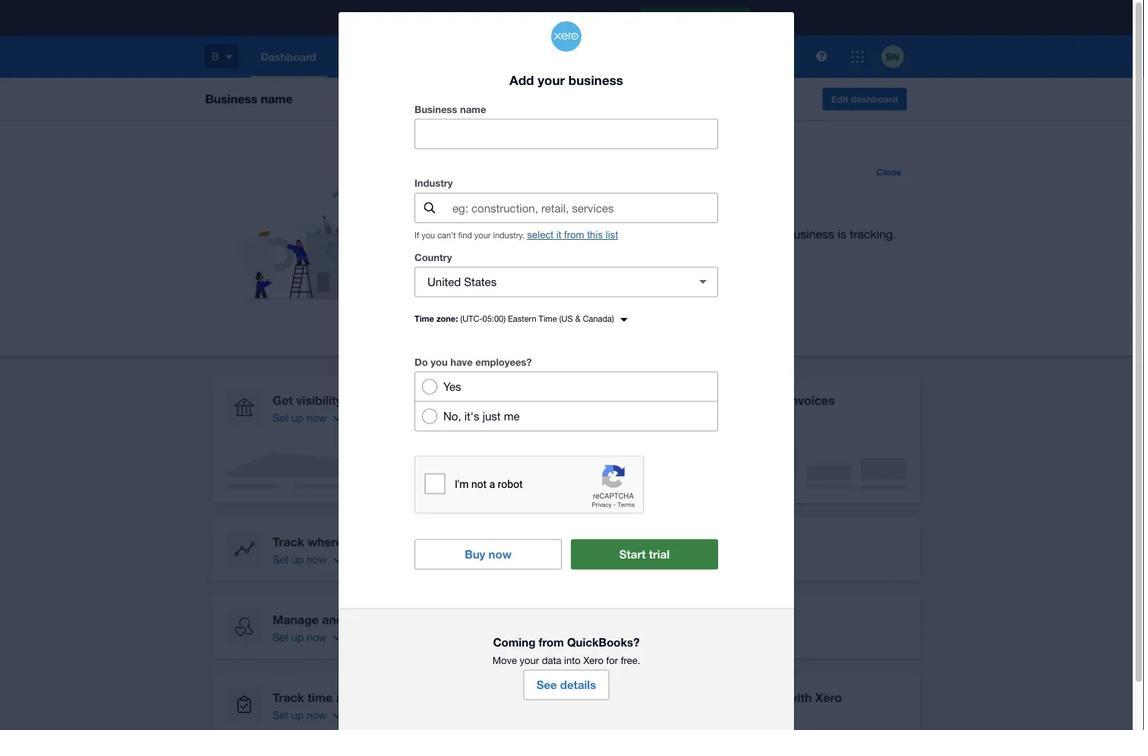 Task type: describe. For each thing, give the bounding box(es) containing it.
buy now button
[[415, 539, 562, 570]]

this
[[587, 229, 603, 241]]

(utc-
[[460, 314, 483, 324]]

time zone: (utc-05:00) eastern time (us & canada)
[[415, 314, 614, 324]]

from inside the coming from quickbooks? move your data into xero for free.
[[539, 636, 564, 649]]

buy now
[[465, 548, 512, 561]]

add your business
[[510, 72, 623, 88]]

start
[[619, 548, 646, 561]]

data
[[542, 655, 562, 667]]

your for can't
[[474, 230, 491, 240]]

do you have employees? group
[[415, 372, 718, 432]]

for
[[606, 655, 618, 667]]

see details
[[537, 678, 596, 692]]

yes
[[443, 380, 461, 393]]

coming from quickbooks? move your data into xero for free.
[[493, 636, 640, 667]]

it
[[556, 229, 561, 241]]

see details button
[[524, 670, 609, 700]]

business
[[415, 103, 457, 115]]

into
[[564, 655, 581, 667]]

industry,
[[493, 230, 525, 240]]

your for quickbooks?
[[520, 655, 539, 667]]

employees?
[[476, 356, 532, 368]]

buy
[[465, 548, 486, 561]]

eastern
[[508, 314, 536, 324]]

trial
[[649, 548, 670, 561]]

me
[[504, 409, 520, 423]]

just
[[483, 409, 501, 423]]

xero image
[[551, 21, 582, 52]]

Country field
[[415, 267, 682, 296]]

it's
[[465, 409, 480, 423]]

now
[[489, 548, 512, 561]]

move
[[493, 655, 517, 667]]

you for have
[[431, 356, 448, 368]]

you for can't
[[422, 230, 435, 240]]

details
[[560, 678, 596, 692]]

see
[[537, 678, 557, 692]]

start trial button
[[571, 539, 718, 570]]

have
[[450, 356, 473, 368]]

canada)
[[583, 314, 614, 324]]

1 time from the left
[[415, 314, 434, 324]]

free.
[[621, 655, 640, 667]]



Task type: locate. For each thing, give the bounding box(es) containing it.
0 vertical spatial you
[[422, 230, 435, 240]]

your right add
[[538, 72, 565, 88]]

your right the find
[[474, 230, 491, 240]]

Industry field
[[451, 193, 718, 222]]

xero
[[583, 655, 604, 667]]

0 horizontal spatial from
[[539, 636, 564, 649]]

no,
[[443, 409, 461, 423]]

time left zone:
[[415, 314, 434, 324]]

time left (us
[[539, 314, 557, 324]]

if
[[415, 230, 419, 240]]

your
[[538, 72, 565, 88], [474, 230, 491, 240], [520, 655, 539, 667]]

1 horizontal spatial from
[[564, 229, 584, 241]]

1 vertical spatial from
[[539, 636, 564, 649]]

from up data
[[539, 636, 564, 649]]

industry
[[415, 177, 453, 189]]

1 vertical spatial you
[[431, 356, 448, 368]]

1 horizontal spatial time
[[539, 314, 557, 324]]

1 vertical spatial your
[[474, 230, 491, 240]]

you right do
[[431, 356, 448, 368]]

2 vertical spatial your
[[520, 655, 539, 667]]

clear image
[[688, 267, 718, 297]]

do
[[415, 356, 428, 368]]

you right if
[[422, 230, 435, 240]]

add
[[510, 72, 534, 88]]

0 vertical spatial from
[[564, 229, 584, 241]]

if you can't find your industry, select it from this list
[[415, 229, 618, 241]]

search icon image
[[424, 202, 435, 214]]

country
[[415, 251, 452, 263]]

from right "it"
[[564, 229, 584, 241]]

do you have employees?
[[415, 356, 532, 368]]

no, it's just me
[[443, 409, 520, 423]]

you inside if you can't find your industry, select it from this list
[[422, 230, 435, 240]]

your left data
[[520, 655, 539, 667]]

Business name field
[[415, 119, 718, 148]]

list
[[606, 229, 618, 241]]

name
[[460, 103, 486, 115]]

find
[[458, 230, 472, 240]]

05:00)
[[483, 314, 506, 324]]

your inside the coming from quickbooks? move your data into xero for free.
[[520, 655, 539, 667]]

time
[[415, 314, 434, 324], [539, 314, 557, 324]]

start trial
[[619, 548, 670, 561]]

zone:
[[437, 314, 458, 324]]

0 vertical spatial your
[[538, 72, 565, 88]]

your inside if you can't find your industry, select it from this list
[[474, 230, 491, 240]]

select
[[527, 229, 554, 241]]

you
[[422, 230, 435, 240], [431, 356, 448, 368]]

quickbooks?
[[567, 636, 640, 649]]

0 horizontal spatial time
[[415, 314, 434, 324]]

business
[[569, 72, 623, 88]]

(us
[[559, 314, 573, 324]]

2 time from the left
[[539, 314, 557, 324]]

can't
[[437, 230, 456, 240]]

select it from this list button
[[527, 229, 618, 241]]

&
[[575, 314, 581, 324]]

from
[[564, 229, 584, 241], [539, 636, 564, 649]]

coming
[[493, 636, 536, 649]]

business name
[[415, 103, 486, 115]]



Task type: vqa. For each thing, say whether or not it's contained in the screenshot.
Edit address Link
no



